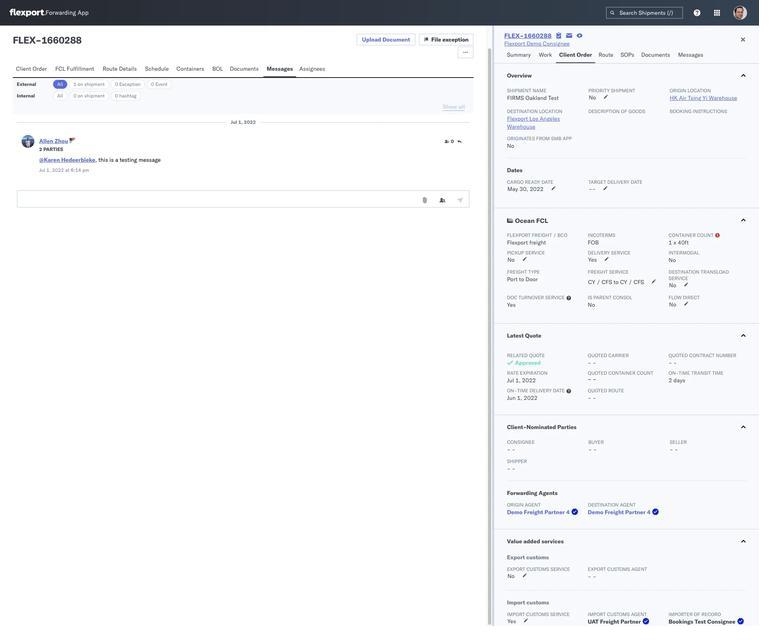 Task type: locate. For each thing, give the bounding box(es) containing it.
flow
[[669, 295, 682, 301]]

shipment up 0 on shipment
[[84, 81, 105, 87]]

all button left 0 on shipment
[[53, 91, 67, 101]]

tsing
[[688, 94, 702, 102]]

0 vertical spatial client
[[560, 51, 576, 58]]

4 for origin agent
[[566, 509, 570, 516]]

2 left days
[[669, 377, 672, 384]]

service for import customs service
[[550, 612, 570, 618]]

1 horizontal spatial jul
[[231, 119, 237, 125]]

freight up port
[[507, 269, 527, 275]]

quoted for quoted carrier - -
[[588, 353, 607, 359]]

0 vertical spatial documents
[[642, 51, 670, 58]]

1 4 from the left
[[566, 509, 570, 516]]

to inside freight type port to door
[[519, 276, 524, 283]]

quoted inside quoted contract number - - rate expiration jul 1, 2022
[[669, 353, 688, 359]]

0 for 0 hashtag
[[115, 93, 118, 99]]

import for import customs
[[507, 599, 525, 607]]

2022 for jun 1, 2022
[[524, 395, 538, 402]]

quoted left carrier
[[588, 353, 607, 359]]

hk air tsing yi warehouse link
[[670, 94, 738, 102]]

allen zhou button
[[39, 138, 68, 145]]

client up external at left
[[16, 65, 31, 72]]

0 vertical spatial test
[[549, 94, 559, 102]]

origin up hk
[[670, 88, 687, 94]]

destination for flexport
[[507, 108, 538, 114]]

customs down the export customs
[[527, 567, 550, 573]]

freight up pickup service
[[530, 239, 546, 246]]

yes down 'import customs' on the bottom
[[508, 618, 516, 625]]

0 horizontal spatial messages
[[267, 65, 293, 72]]

flexport demo consignee
[[504, 40, 570, 47]]

no down is
[[588, 302, 595, 309]]

0 vertical spatial client order
[[560, 51, 592, 58]]

2 horizontal spatial destination
[[669, 269, 700, 275]]

test right oakland
[[549, 94, 559, 102]]

0 vertical spatial all button
[[53, 80, 67, 89]]

value
[[507, 538, 522, 545]]

destination inside destination location flexport los angeles warehouse
[[507, 108, 538, 114]]

customs down value added services button
[[608, 567, 630, 573]]

2 inside button
[[39, 146, 42, 152]]

date for --
[[631, 179, 643, 185]]

client right work button
[[560, 51, 576, 58]]

on- up jun
[[507, 388, 517, 394]]

1 horizontal spatial fcl
[[537, 217, 548, 225]]

1 horizontal spatial client
[[560, 51, 576, 58]]

rate
[[507, 370, 519, 376]]

1 all from the top
[[57, 81, 63, 87]]

1 left "x"
[[669, 239, 672, 246]]

all button for 0
[[53, 91, 67, 101]]

1 horizontal spatial route
[[599, 51, 614, 58]]

dates
[[507, 167, 523, 174]]

export for export customs service
[[507, 567, 526, 573]]

consignee down record
[[708, 619, 736, 626]]

0 horizontal spatial 2
[[39, 146, 42, 152]]

no down intermodal
[[669, 257, 676, 264]]

carrier
[[609, 353, 629, 359]]

cy down service
[[620, 279, 628, 286]]

on- up days
[[669, 370, 679, 376]]

freight down ocean fcl
[[532, 232, 552, 238]]

containers
[[177, 65, 204, 72]]

demo freight partner 4 down origin agent
[[507, 509, 570, 516]]

freight type port to door
[[507, 269, 540, 283]]

0 vertical spatial location
[[688, 88, 711, 94]]

1 horizontal spatial delivery
[[608, 179, 630, 185]]

oakland
[[526, 94, 547, 102]]

1 horizontal spatial on-
[[669, 370, 679, 376]]

container count
[[669, 232, 714, 238]]

location for tsing
[[688, 88, 711, 94]]

demo freight partner 4 down destination agent
[[588, 509, 651, 516]]

quoted down quoted carrier - -
[[588, 370, 607, 376]]

warehouse inside destination location flexport los angeles warehouse
[[507, 123, 536, 130]]

0 horizontal spatial test
[[549, 94, 559, 102]]

ready
[[525, 179, 541, 185]]

fulfillment
[[67, 65, 94, 72]]

1,
[[238, 119, 243, 125], [46, 167, 51, 173], [516, 377, 521, 384], [517, 395, 523, 402]]

forwarding for forwarding app
[[46, 9, 76, 17]]

service
[[609, 269, 629, 275]]

1 vertical spatial freight
[[530, 239, 546, 246]]

order for client order button to the right
[[577, 51, 592, 58]]

assignees button
[[296, 62, 330, 77]]

1 vertical spatial location
[[539, 108, 563, 114]]

location
[[688, 88, 711, 94], [539, 108, 563, 114]]

delivery right target
[[608, 179, 630, 185]]

agent
[[525, 502, 541, 508], [620, 502, 636, 508], [632, 567, 647, 573], [631, 612, 647, 618]]

time right transit
[[713, 370, 724, 376]]

on- for on-time delivery date
[[507, 388, 517, 394]]

1 on from the top
[[78, 81, 83, 87]]

1 horizontal spatial location
[[688, 88, 711, 94]]

2 all button from the top
[[53, 91, 67, 101]]

event
[[155, 81, 168, 87]]

documents button right sops
[[638, 48, 675, 63]]

demo freight partner 4
[[507, 509, 570, 516], [588, 509, 651, 516]]

quote
[[525, 332, 542, 340]]

1 vertical spatial documents
[[230, 65, 259, 72]]

0 horizontal spatial demo freight partner 4
[[507, 509, 570, 516]]

parties
[[43, 146, 63, 152]]

location up angeles
[[539, 108, 563, 114]]

2 4 from the left
[[647, 509, 651, 516]]

demo down origin agent
[[507, 509, 523, 516]]

0 exception
[[115, 81, 141, 87]]

agent up value added services button
[[620, 502, 636, 508]]

latest quote
[[507, 332, 542, 340]]

route inside route details button
[[103, 65, 118, 72]]

flexport left los
[[507, 115, 528, 122]]

service for doc turnover service
[[545, 295, 565, 301]]

demo for destination agent
[[588, 509, 604, 516]]

1 vertical spatial route
[[103, 65, 118, 72]]

0 inside button
[[451, 138, 454, 144]]

hashtag
[[119, 93, 137, 99]]

0 horizontal spatial jul
[[39, 167, 45, 173]]

consignee up the work
[[543, 40, 570, 47]]

latest
[[507, 332, 524, 340]]

fcl left fulfillment
[[55, 65, 65, 72]]

location for angeles
[[539, 108, 563, 114]]

to down service
[[614, 279, 619, 286]]

/ inside flexport freight / bco flexport freight
[[553, 232, 556, 238]]

no inside intermodal no
[[669, 257, 676, 264]]

no down originates
[[507, 142, 515, 150]]

documents button
[[638, 48, 675, 63], [227, 62, 264, 77]]

0 horizontal spatial 1
[[73, 81, 76, 87]]

forwarding agents
[[507, 490, 558, 497]]

container
[[669, 232, 696, 238]]

forwarding inside "link"
[[46, 9, 76, 17]]

/ down freight service
[[597, 279, 601, 286]]

destination transload service
[[669, 269, 729, 282]]

latest quote button
[[494, 324, 759, 348]]

quoted container count - -
[[588, 370, 654, 383]]

1 cfs from the left
[[602, 279, 612, 286]]

0 vertical spatial 2
[[39, 146, 42, 152]]

0 vertical spatial route
[[599, 51, 614, 58]]

time up days
[[679, 370, 690, 376]]

1 horizontal spatial time
[[679, 370, 690, 376]]

1 horizontal spatial 1660288
[[524, 32, 552, 40]]

1 horizontal spatial demo freight partner 4
[[588, 509, 651, 516]]

0 vertical spatial fcl
[[55, 65, 65, 72]]

yes down doc
[[507, 302, 516, 309]]

quoted inside quoted carrier - -
[[588, 353, 607, 359]]

los
[[530, 115, 539, 122]]

overview button
[[494, 64, 759, 88]]

0 horizontal spatial client order
[[16, 65, 47, 72]]

work button
[[536, 48, 556, 63]]

-
[[36, 34, 41, 46], [589, 186, 593, 193], [593, 186, 596, 193], [588, 360, 592, 367], [593, 360, 597, 367], [669, 360, 672, 367], [674, 360, 677, 367], [588, 376, 592, 383], [593, 376, 597, 383], [588, 395, 592, 402], [593, 395, 597, 402], [507, 446, 511, 454], [512, 446, 516, 454], [589, 446, 592, 454], [594, 446, 597, 454], [670, 446, 674, 454], [675, 446, 678, 454], [507, 466, 511, 473], [512, 466, 516, 473], [588, 573, 592, 581], [593, 573, 597, 581]]

1 vertical spatial client
[[16, 65, 31, 72]]

2 vertical spatial consignee
[[708, 619, 736, 626]]

0 vertical spatial all
[[57, 81, 63, 87]]

service inside destination transload service
[[669, 276, 689, 282]]

flexport los angeles warehouse link
[[507, 115, 560, 130]]

1 horizontal spatial destination
[[588, 502, 619, 508]]

schedule button
[[142, 62, 173, 77]]

no up flow
[[669, 282, 677, 289]]

demo inside "link"
[[527, 40, 542, 47]]

route
[[609, 388, 624, 394]]

of up the bookings test consignee
[[694, 612, 701, 618]]

0 for 0 exception
[[115, 81, 118, 87]]

no down "pickup"
[[508, 256, 515, 264]]

0 vertical spatial order
[[577, 51, 592, 58]]

intermodal no
[[669, 250, 700, 264]]

message
[[139, 156, 161, 164]]

0 horizontal spatial 4
[[566, 509, 570, 516]]

0 vertical spatial yes
[[589, 256, 597, 264]]

uat freight partner
[[588, 619, 641, 626]]

test down importer of record
[[695, 619, 706, 626]]

demo down flex-1660288 link
[[527, 40, 542, 47]]

0 horizontal spatial consignee
[[507, 440, 535, 446]]

1 horizontal spatial warehouse
[[709, 94, 738, 102]]

fcl right "ocean" in the top right of the page
[[537, 217, 548, 225]]

0 horizontal spatial of
[[621, 108, 628, 114]]

2 vertical spatial jul
[[507, 377, 514, 384]]

1 vertical spatial all
[[57, 93, 63, 99]]

bookings
[[669, 619, 694, 626]]

delivery down expiration
[[530, 388, 552, 394]]

2 down allen
[[39, 146, 42, 152]]

customs inside export customs agent - -
[[608, 567, 630, 573]]

1 vertical spatial consignee
[[507, 440, 535, 446]]

origin inside origin location hk air tsing yi warehouse
[[670, 88, 687, 94]]

demo down destination agent
[[588, 509, 604, 516]]

1 vertical spatial yes
[[507, 302, 516, 309]]

0 horizontal spatial demo freight partner 4 link
[[507, 509, 580, 517]]

forwarding up flex - 1660288
[[46, 9, 76, 17]]

quoted inside quoted route - -
[[588, 388, 607, 394]]

client order button up external at left
[[13, 62, 52, 77]]

count right container at the right
[[697, 232, 714, 238]]

1 vertical spatial app
[[563, 136, 572, 142]]

1 vertical spatial order
[[33, 65, 47, 72]]

2 horizontal spatial demo
[[588, 509, 604, 516]]

1 demo freight partner 4 from the left
[[507, 509, 570, 516]]

time for on-time transit time 2 days
[[679, 370, 690, 376]]

2 on from the top
[[78, 93, 83, 99]]

flexport demo consignee link
[[504, 40, 570, 48]]

client for left client order button
[[16, 65, 31, 72]]

customs up import customs service
[[527, 599, 549, 607]]

0 horizontal spatial client
[[16, 65, 31, 72]]

1 horizontal spatial origin
[[670, 88, 687, 94]]

quoted for quoted container count - -
[[588, 370, 607, 376]]

/ left bco
[[553, 232, 556, 238]]

demo freight partner 4 link for origin agent
[[507, 509, 580, 517]]

hk
[[670, 94, 678, 102]]

of left goods
[[621, 108, 628, 114]]

test
[[549, 94, 559, 102], [695, 619, 706, 626]]

1 horizontal spatial forwarding
[[507, 490, 538, 497]]

time
[[679, 370, 690, 376], [713, 370, 724, 376], [517, 388, 529, 394]]

messages button
[[675, 48, 708, 63], [264, 62, 296, 77]]

2 demo freight partner 4 link from the left
[[588, 509, 661, 517]]

import down 'import customs' on the bottom
[[507, 612, 525, 618]]

yes for delivery
[[589, 256, 597, 264]]

consignee for flexport demo consignee
[[543, 40, 570, 47]]

air
[[679, 94, 687, 102]]

6:14
[[71, 167, 81, 173]]

2 inside on-time transit time 2 days
[[669, 377, 672, 384]]

0 horizontal spatial fcl
[[55, 65, 65, 72]]

work
[[539, 51, 552, 58]]

1 vertical spatial client order
[[16, 65, 47, 72]]

2 vertical spatial yes
[[508, 618, 516, 625]]

1 horizontal spatial demo freight partner 4 link
[[588, 509, 661, 517]]

no inside originates from smb app no
[[507, 142, 515, 150]]

0 vertical spatial delivery
[[608, 179, 630, 185]]

order left route button
[[577, 51, 592, 58]]

documents right bol button at left
[[230, 65, 259, 72]]

2 all from the top
[[57, 93, 63, 99]]

file exception button
[[419, 34, 474, 46], [419, 34, 474, 46]]

client order right work button
[[560, 51, 592, 58]]

all for 1
[[57, 81, 63, 87]]

demo freight partner 4 link down agents
[[507, 509, 580, 517]]

1 horizontal spatial to
[[614, 279, 619, 286]]

route left sops
[[599, 51, 614, 58]]

agent down value added services button
[[632, 567, 647, 573]]

delivery service
[[588, 250, 631, 256]]

documents for the right the documents button
[[642, 51, 670, 58]]

1 vertical spatial forwarding
[[507, 490, 538, 497]]

0 horizontal spatial warehouse
[[507, 123, 536, 130]]

1 vertical spatial of
[[694, 612, 701, 618]]

quoted inside "quoted container count - -"
[[588, 370, 607, 376]]

time up jun 1, 2022 at the bottom of the page
[[517, 388, 529, 394]]

1660288 down forwarding app
[[41, 34, 82, 46]]

0 horizontal spatial origin
[[507, 502, 524, 508]]

1 horizontal spatial order
[[577, 51, 592, 58]]

all down fcl fulfillment
[[57, 81, 63, 87]]

0 vertical spatial consignee
[[543, 40, 570, 47]]

yi
[[703, 94, 708, 102]]

0 horizontal spatial to
[[519, 276, 524, 283]]

order for left client order button
[[33, 65, 47, 72]]

0 horizontal spatial destination
[[507, 108, 538, 114]]

route inside route button
[[599, 51, 614, 58]]

demo freight partner 4 for origin
[[507, 509, 570, 516]]

partner down destination agent
[[626, 509, 646, 516]]

2022 inside @karen hedeerbieke , this is a testing message jul 1, 2022 at 6:14 pm
[[52, 167, 64, 173]]

forwarding up origin agent
[[507, 490, 538, 497]]

firms
[[507, 94, 524, 102]]

import up uat
[[588, 612, 606, 618]]

on-
[[669, 370, 679, 376], [507, 388, 517, 394]]

date for may 30, 2022
[[542, 179, 554, 185]]

shipment for 0 hashtag
[[84, 93, 105, 99]]

1 horizontal spatial cy
[[620, 279, 628, 286]]

1 down "fcl fulfillment" button
[[73, 81, 76, 87]]

testing
[[120, 156, 137, 164]]

on-time transit time 2 days
[[669, 370, 724, 384]]

0 vertical spatial app
[[78, 9, 89, 17]]

bookings test consignee
[[669, 619, 736, 626]]

0 horizontal spatial on-
[[507, 388, 517, 394]]

route button
[[596, 48, 618, 63]]

warehouse up originates
[[507, 123, 536, 130]]

file
[[432, 36, 441, 43]]

None text field
[[17, 190, 470, 208]]

agent up uat freight partner
[[631, 612, 647, 618]]

0 vertical spatial destination
[[507, 108, 538, 114]]

freight service
[[588, 269, 629, 275]]

demo freight partner 4 link down destination agent
[[588, 509, 661, 517]]

1 vertical spatial test
[[695, 619, 706, 626]]

on up 0 on shipment
[[78, 81, 83, 87]]

1 horizontal spatial demo
[[527, 40, 542, 47]]

0 horizontal spatial forwarding
[[46, 9, 76, 17]]

1 horizontal spatial consignee
[[543, 40, 570, 47]]

origin
[[670, 88, 687, 94], [507, 502, 524, 508]]

freight inside freight type port to door
[[507, 269, 527, 275]]

seller
[[670, 440, 687, 446]]

instructions
[[693, 108, 728, 114]]

1 horizontal spatial client order
[[560, 51, 592, 58]]

quoted
[[588, 353, 607, 359], [669, 353, 688, 359], [588, 370, 607, 376], [588, 388, 607, 394]]

1 all button from the top
[[53, 80, 67, 89]]

containers button
[[173, 62, 209, 77]]

0 horizontal spatial documents button
[[227, 62, 264, 77]]

to right port
[[519, 276, 524, 283]]

quoted left the route
[[588, 388, 607, 394]]

pickup
[[507, 250, 524, 256]]

shipment
[[507, 88, 532, 94]]

shipment up description of goods
[[611, 88, 636, 94]]

1 vertical spatial all button
[[53, 91, 67, 101]]

customs up uat freight partner
[[607, 612, 630, 618]]

file exception
[[432, 36, 469, 43]]

/ down service
[[629, 279, 632, 286]]

2 horizontal spatial /
[[629, 279, 632, 286]]

on- inside on-time transit time 2 days
[[669, 370, 679, 376]]

customs for export customs agent - -
[[608, 567, 630, 573]]

location up hk air tsing yi warehouse link
[[688, 88, 711, 94]]

count right container
[[637, 370, 654, 376]]

40ft
[[678, 239, 689, 246]]

all button down fcl fulfillment
[[53, 80, 67, 89]]

documents right sops button
[[642, 51, 670, 58]]

location inside destination location flexport los angeles warehouse
[[539, 108, 563, 114]]

customs up 'export customs service'
[[527, 554, 549, 561]]

demo freight partner 4 for destination
[[588, 509, 651, 516]]

0 vertical spatial count
[[697, 232, 714, 238]]

1 vertical spatial 1
[[669, 239, 672, 246]]

is
[[110, 156, 114, 164]]

1 vertical spatial fcl
[[537, 217, 548, 225]]

customs down 'import customs' on the bottom
[[526, 612, 549, 618]]

customs for import customs service
[[526, 612, 549, 618]]

destination inside destination transload service
[[669, 269, 700, 275]]

0 for 0
[[451, 138, 454, 144]]

2 horizontal spatial consignee
[[708, 619, 736, 626]]

0 vertical spatial on
[[78, 81, 83, 87]]

date right target
[[631, 179, 643, 185]]

0 vertical spatial messages
[[678, 51, 704, 58]]

1 vertical spatial 2
[[669, 377, 672, 384]]

1660288 up 'flexport demo consignee'
[[524, 32, 552, 40]]

import for import customs service
[[507, 612, 525, 618]]

0 horizontal spatial delivery
[[530, 388, 552, 394]]

customs for import customs agent
[[607, 612, 630, 618]]

1 demo freight partner 4 link from the left
[[507, 509, 580, 517]]

cy up is
[[589, 279, 596, 286]]

shipment down 1 on shipment
[[84, 93, 105, 99]]

0 vertical spatial 1
[[73, 81, 76, 87]]

1 horizontal spatial of
[[694, 612, 701, 618]]

consignee down client-
[[507, 440, 535, 446]]

description
[[589, 108, 620, 114]]

partner down agents
[[545, 509, 565, 516]]

0
[[115, 81, 118, 87], [151, 81, 154, 87], [73, 93, 76, 99], [115, 93, 118, 99], [451, 138, 454, 144]]

1 vertical spatial on-
[[507, 388, 517, 394]]

route left details on the left
[[103, 65, 118, 72]]

1 cy from the left
[[589, 279, 596, 286]]

shipper
[[507, 459, 527, 465]]

document
[[383, 36, 410, 43]]

delivery
[[588, 250, 610, 256]]

jul inside @karen hedeerbieke , this is a testing message jul 1, 2022 at 6:14 pm
[[39, 167, 45, 173]]

no inside the is parent consol no
[[588, 302, 595, 309]]

1 on shipment
[[73, 81, 105, 87]]

on for 0
[[78, 93, 83, 99]]

time for on-time delivery date
[[517, 388, 529, 394]]

1
[[73, 81, 76, 87], [669, 239, 672, 246]]

angeles
[[540, 115, 560, 122]]

warehouse right yi
[[709, 94, 738, 102]]

0 horizontal spatial count
[[637, 370, 654, 376]]

1 horizontal spatial 4
[[647, 509, 651, 516]]

client order button right the work
[[556, 48, 596, 63]]

client-nominated parties button
[[494, 416, 759, 440]]

documents button right bol
[[227, 62, 264, 77]]

all left 0 on shipment
[[57, 93, 63, 99]]

@karen hedeerbieke button
[[39, 156, 95, 164]]

consignee inside "link"
[[543, 40, 570, 47]]

1 horizontal spatial 2
[[669, 377, 672, 384]]

location inside origin location hk air tsing yi warehouse
[[688, 88, 711, 94]]

2 demo freight partner 4 from the left
[[588, 509, 651, 516]]



Task type: vqa. For each thing, say whether or not it's contained in the screenshot.
"CLIENT" to the right
no



Task type: describe. For each thing, give the bounding box(es) containing it.
1 vertical spatial delivery
[[530, 388, 552, 394]]

2 vertical spatial destination
[[588, 502, 619, 508]]

app inside "link"
[[78, 9, 89, 17]]

export inside export customs agent - -
[[588, 567, 606, 573]]

service for destination transload service
[[669, 276, 689, 282]]

destination location flexport los angeles warehouse
[[507, 108, 563, 130]]

flex - 1660288
[[13, 34, 82, 46]]

0 horizontal spatial messages button
[[264, 62, 296, 77]]

of for importer
[[694, 612, 701, 618]]

origin for origin agent
[[507, 502, 524, 508]]

jul inside quoted contract number - - rate expiration jul 1, 2022
[[507, 377, 514, 384]]

route for route details
[[103, 65, 118, 72]]

count inside "quoted container count - -"
[[637, 370, 654, 376]]

quoted for quoted route - -
[[588, 388, 607, 394]]

1 horizontal spatial messages button
[[675, 48, 708, 63]]

demo freight partner 4 link for destination agent
[[588, 509, 661, 517]]

all for 0
[[57, 93, 63, 99]]

import customs agent
[[588, 612, 647, 618]]

number
[[716, 353, 737, 359]]

forwarding for forwarding agents
[[507, 490, 538, 497]]

1 horizontal spatial count
[[697, 232, 714, 238]]

0 for 0 event
[[151, 81, 154, 87]]

x
[[674, 239, 677, 246]]

sops
[[621, 51, 635, 58]]

cy / cfs to cy / cfs
[[589, 279, 644, 286]]

freight down import customs agent
[[600, 619, 620, 626]]

on for 1
[[78, 81, 83, 87]]

on- for on-time transit time 2 days
[[669, 370, 679, 376]]

is parent consol no
[[588, 295, 633, 309]]

Search Shipments (/) text field
[[606, 7, 683, 19]]

0 horizontal spatial client order button
[[13, 62, 52, 77]]

flow direct
[[669, 295, 700, 301]]

consol
[[613, 295, 633, 301]]

client order for client order button to the right
[[560, 51, 592, 58]]

flexport up "pickup"
[[507, 239, 528, 246]]

0 vertical spatial freight
[[532, 232, 552, 238]]

partner down import customs agent
[[621, 619, 641, 626]]

turnover
[[519, 295, 544, 301]]

quoted route - -
[[588, 388, 624, 402]]

1 for 1 on shipment
[[73, 81, 76, 87]]

partner for destination agent
[[626, 509, 646, 516]]

all button for 1
[[53, 80, 67, 89]]

jun
[[507, 395, 516, 402]]

export for export customs
[[507, 554, 525, 561]]

services
[[542, 538, 564, 545]]

no down priority
[[589, 94, 596, 101]]

app inside originates from smb app no
[[563, 136, 572, 142]]

1, inside @karen hedeerbieke , this is a testing message jul 1, 2022 at 6:14 pm
[[46, 167, 51, 173]]

seller - -
[[670, 440, 687, 454]]

approved
[[515, 360, 541, 367]]

parent
[[594, 295, 612, 301]]

service for export customs service
[[551, 567, 570, 573]]

booking instructions
[[670, 108, 728, 114]]

internal
[[17, 93, 35, 99]]

doc turnover service
[[507, 295, 565, 301]]

bol
[[212, 65, 223, 72]]

origin location hk air tsing yi warehouse
[[670, 88, 738, 102]]

2 cfs from the left
[[634, 279, 644, 286]]

importer
[[669, 612, 693, 618]]

2022 inside quoted contract number - - rate expiration jul 1, 2022
[[522, 377, 536, 384]]

export customs agent - -
[[588, 567, 647, 581]]

forwarding app link
[[10, 9, 89, 17]]

route details
[[103, 65, 137, 72]]

buyer
[[589, 440, 604, 446]]

allen zhou
[[39, 138, 68, 145]]

2 horizontal spatial time
[[713, 370, 724, 376]]

demo for origin agent
[[507, 509, 523, 516]]

1 horizontal spatial test
[[695, 619, 706, 626]]

documents for the leftmost the documents button
[[230, 65, 259, 72]]

destination for service
[[669, 269, 700, 275]]

value added services
[[507, 538, 564, 545]]

quoted for quoted contract number - - rate expiration jul 1, 2022
[[669, 353, 688, 359]]

this
[[99, 156, 108, 164]]

origin for origin location hk air tsing yi warehouse
[[670, 88, 687, 94]]

client for client order button to the right
[[560, 51, 576, 58]]

expiration
[[520, 370, 548, 376]]

doc
[[507, 295, 518, 301]]

flexport inside flexport demo consignee "link"
[[504, 40, 525, 47]]

freight down destination agent
[[605, 509, 624, 516]]

partner for origin agent
[[545, 509, 565, 516]]

flex-
[[504, 32, 524, 40]]

1, inside quoted contract number - - rate expiration jul 1, 2022
[[516, 377, 521, 384]]

agent down forwarding agents
[[525, 502, 541, 508]]

--
[[589, 186, 596, 193]]

customs for import customs
[[527, 599, 549, 607]]

date up parties
[[553, 388, 565, 394]]

1 horizontal spatial client order button
[[556, 48, 596, 63]]

agents
[[539, 490, 558, 497]]

client order for left client order button
[[16, 65, 47, 72]]

related
[[507, 353, 528, 359]]

at
[[65, 167, 70, 173]]

incoterms fob
[[588, 232, 616, 246]]

to for door
[[519, 276, 524, 283]]

0 on shipment
[[73, 93, 105, 99]]

container
[[609, 370, 636, 376]]

hedeerbieke
[[61, 156, 95, 164]]

1 vertical spatial messages
[[267, 65, 293, 72]]

cargo
[[507, 179, 524, 185]]

may
[[508, 186, 518, 193]]

test inside shipment name firms oakland test
[[549, 94, 559, 102]]

to for cy
[[614, 279, 619, 286]]

no down flow
[[669, 301, 677, 308]]

priority shipment
[[589, 88, 636, 94]]

2022 for may 30, 2022
[[530, 186, 544, 193]]

goods
[[629, 108, 646, 114]]

exception
[[443, 36, 469, 43]]

import for import customs agent
[[588, 612, 606, 618]]

export customs service
[[507, 567, 570, 573]]

2 parties
[[39, 146, 63, 152]]

target
[[589, 179, 606, 185]]

agent inside export customs agent - -
[[632, 567, 647, 573]]

0 vertical spatial jul
[[231, 119, 237, 125]]

destination agent
[[588, 502, 636, 508]]

1 for 1 x 40ft
[[669, 239, 672, 246]]

target delivery date
[[589, 179, 643, 185]]

details
[[119, 65, 137, 72]]

name
[[533, 88, 547, 94]]

ocean fcl
[[515, 217, 548, 225]]

yes for import
[[508, 618, 516, 625]]

schedule
[[145, 65, 169, 72]]

bco
[[558, 232, 568, 238]]

no down the export customs
[[508, 573, 515, 580]]

0 horizontal spatial 1660288
[[41, 34, 82, 46]]

4 for destination agent
[[647, 509, 651, 516]]

origin agent
[[507, 502, 541, 508]]

1 horizontal spatial messages
[[678, 51, 704, 58]]

1 horizontal spatial documents button
[[638, 48, 675, 63]]

importer of record
[[669, 612, 721, 618]]

fcl fulfillment button
[[52, 62, 100, 77]]

jul 1, 2022
[[231, 119, 256, 125]]

2 cy from the left
[[620, 279, 628, 286]]

1 horizontal spatial /
[[597, 279, 601, 286]]

buyer - -
[[589, 440, 604, 454]]

0 event
[[151, 81, 168, 87]]

record
[[702, 612, 721, 618]]

quoted contract number - - rate expiration jul 1, 2022
[[507, 353, 737, 384]]

customs for export customs service
[[527, 567, 550, 573]]

0 for 0 on shipment
[[73, 93, 76, 99]]

pm
[[82, 167, 89, 173]]

@karen hedeerbieke , this is a testing message jul 1, 2022 at 6:14 pm
[[39, 156, 161, 173]]

route for route
[[599, 51, 614, 58]]

freight down origin agent
[[524, 509, 543, 516]]

0 button
[[445, 138, 454, 145]]

flexport. image
[[10, 9, 46, 17]]

originates from smb app no
[[507, 136, 572, 150]]

flexport inside destination location flexport los angeles warehouse
[[507, 115, 528, 122]]

2022 for jul 1, 2022
[[244, 119, 256, 125]]

customs for export customs
[[527, 554, 549, 561]]

booking
[[670, 108, 692, 114]]

consignee for bookings test consignee
[[708, 619, 736, 626]]

flexport down "ocean" in the top right of the page
[[507, 232, 531, 238]]

zhou
[[55, 138, 68, 145]]

warehouse inside origin location hk air tsing yi warehouse
[[709, 94, 738, 102]]

assignees
[[299, 65, 325, 72]]

shipment for 0 exception
[[84, 81, 105, 87]]

upload document button
[[357, 34, 416, 46]]

freight down delivery
[[588, 269, 608, 275]]

of for description
[[621, 108, 628, 114]]

added
[[524, 538, 540, 545]]



